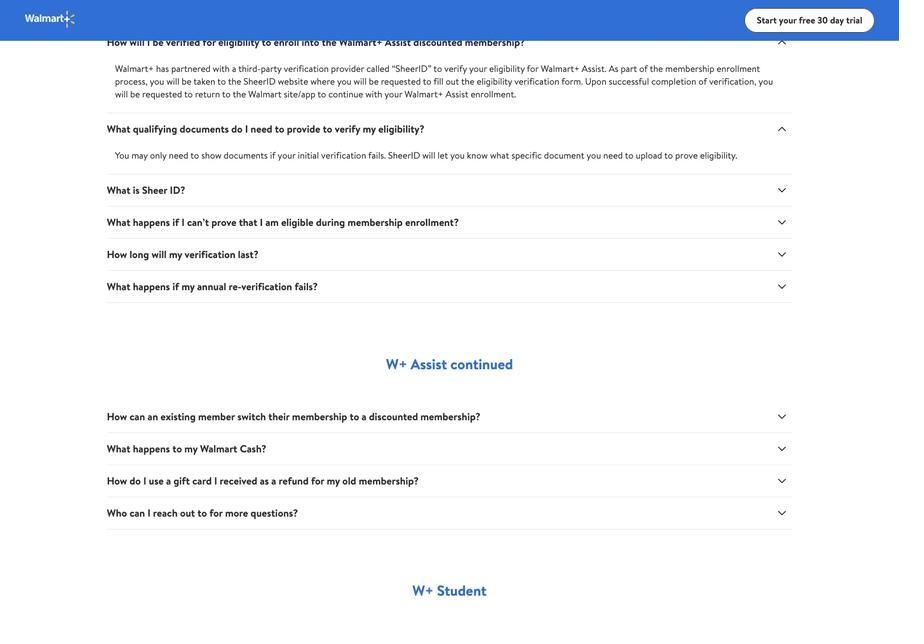 Task type: describe. For each thing, give the bounding box(es) containing it.
free
[[799, 14, 816, 26]]

how will i be verified for eligibility to enroll into the walmart+ assist discounted membership? image
[[777, 36, 789, 48]]

document
[[544, 149, 585, 162]]

what
[[490, 149, 510, 162]]

day
[[831, 14, 845, 26]]

am
[[266, 215, 279, 229]]

verification up annual at the top left
[[185, 248, 236, 261]]

1 vertical spatial verify
[[335, 122, 361, 136]]

1 vertical spatial do
[[130, 474, 141, 488]]

0 vertical spatial membership?
[[465, 35, 525, 49]]

w+ for w+ student
[[413, 581, 434, 601]]

0 vertical spatial documents
[[180, 122, 229, 136]]

enrollment
[[717, 62, 761, 75]]

initial
[[298, 149, 319, 162]]

taken
[[194, 75, 215, 88]]

verify inside walmart+ has partnered with a third-party verification provider called "sheerid" to verify your eligibility for walmart+ assist. as part of the membership enrollment process, you will be taken to the sheerid website where you will be requested to fill out the eligibility verification form. upon successful completion of verification, you will be requested to return to the walmart site/app to continue with your walmart+ assist enrollment.
[[445, 62, 467, 75]]

annual
[[197, 280, 226, 293]]

what happens if i can't prove that i am eligible during membership enrollment?
[[107, 215, 459, 229]]

w+ student
[[413, 581, 487, 601]]

last?
[[238, 248, 259, 261]]

existing
[[161, 410, 196, 424]]

1 horizontal spatial need
[[251, 122, 273, 136]]

what qualifying documents do i need to provide to verify my eligibility? image
[[777, 123, 789, 135]]

the right part
[[650, 62, 664, 75]]

can for who
[[130, 506, 145, 520]]

who
[[107, 506, 127, 520]]

upload
[[636, 149, 663, 162]]

0 horizontal spatial walmart
[[200, 442, 238, 456]]

provide
[[287, 122, 321, 136]]

what happens if my annual re-verification fails? image
[[777, 281, 789, 293]]

how can an existing member switch their membership to a discounted membership? image
[[777, 411, 789, 423]]

walmart+ left assist. on the right of the page
[[541, 62, 580, 75]]

how long will my verification last? image
[[777, 249, 789, 261]]

start your free 30 day trial
[[757, 14, 863, 26]]

what happens to my walmart cash? image
[[777, 443, 789, 455]]

re-
[[229, 280, 242, 293]]

questions?
[[251, 506, 298, 520]]

upon
[[586, 75, 607, 88]]

2 vertical spatial assist
[[411, 354, 447, 374]]

old
[[343, 474, 357, 488]]

the down third-
[[233, 88, 246, 101]]

"sheerid"
[[392, 62, 432, 75]]

successful
[[609, 75, 650, 88]]

0 vertical spatial if
[[270, 149, 276, 162]]

what happens to my walmart cash?
[[107, 442, 267, 456]]

cash?
[[240, 442, 267, 456]]

2 vertical spatial membership?
[[359, 474, 419, 488]]

more
[[225, 506, 248, 520]]

verification left fails. on the top left of page
[[321, 149, 367, 162]]

for left the more
[[210, 506, 223, 520]]

what qualifying documents do i need to provide to verify my eligibility?
[[107, 122, 425, 136]]

happens for walmart
[[133, 442, 170, 456]]

who can i reach out to for more questions?
[[107, 506, 298, 520]]

you right process,
[[150, 75, 164, 88]]

partnered
[[171, 62, 211, 75]]

2 horizontal spatial need
[[604, 149, 623, 162]]

0 horizontal spatial membership
[[292, 410, 347, 424]]

use
[[149, 474, 164, 488]]

refund
[[279, 474, 309, 488]]

start your free 30 day trial button
[[745, 8, 875, 33]]

how for how long will my verification last?
[[107, 248, 127, 261]]

assist.
[[582, 62, 607, 75]]

your inside button
[[780, 14, 797, 26]]

my for last?
[[169, 248, 182, 261]]

1 vertical spatial prove
[[212, 215, 237, 229]]

party
[[261, 62, 282, 75]]

website
[[278, 75, 308, 88]]

your down called
[[385, 88, 403, 101]]

assist inside walmart+ has partnered with a third-party verification provider called "sheerid" to verify your eligibility for walmart+ assist. as part of the membership enrollment process, you will be taken to the sheerid website where you will be requested to fill out the eligibility verification form. upon successful completion of verification, you will be requested to return to the walmart site/app to continue with your walmart+ assist enrollment.
[[446, 88, 469, 101]]

provider
[[331, 62, 364, 75]]

be left verified
[[153, 35, 164, 49]]

long
[[130, 248, 149, 261]]

1 vertical spatial documents
[[224, 149, 268, 162]]

how can an existing member switch their membership to a discounted membership?
[[107, 410, 481, 424]]

0 vertical spatial assist
[[385, 35, 411, 49]]

30
[[818, 14, 829, 26]]

be right the provider
[[369, 75, 379, 88]]

verification up site/app
[[284, 62, 329, 75]]

into
[[302, 35, 320, 49]]

their
[[269, 410, 290, 424]]

how do i use a gift card i received as a refund for my old membership?
[[107, 474, 419, 488]]

you may only need to show documents if your initial verification fails. sheerid will let you know what specific document you need to upload to prove eligibility.
[[115, 149, 738, 162]]

verification left form.
[[515, 75, 560, 88]]

show
[[201, 149, 222, 162]]

card
[[192, 474, 212, 488]]

verification,
[[710, 75, 757, 88]]

what for what is sheer id?
[[107, 183, 130, 197]]

what is sheer id?
[[107, 183, 186, 197]]

id?
[[170, 183, 186, 197]]

1 horizontal spatial prove
[[676, 149, 698, 162]]

0 horizontal spatial of
[[640, 62, 648, 75]]

what is sheer id? image
[[777, 184, 789, 196]]

sheer
[[142, 183, 167, 197]]

start
[[757, 14, 777, 26]]

has
[[156, 62, 169, 75]]

enrollment?
[[405, 215, 459, 229]]

walmart+ up the provider
[[339, 35, 383, 49]]

as
[[609, 62, 619, 75]]

form.
[[562, 75, 583, 88]]

your up enrollment. at the right top
[[470, 62, 487, 75]]

your left initial
[[278, 149, 296, 162]]

continue
[[329, 88, 363, 101]]

verified
[[166, 35, 200, 49]]

fill
[[434, 75, 444, 88]]

a inside walmart+ has partnered with a third-party verification provider called "sheerid" to verify your eligibility for walmart+ assist. as part of the membership enrollment process, you will be taken to the sheerid website where you will be requested to fill out the eligibility verification form. upon successful completion of verification, you will be requested to return to the walmart site/app to continue with your walmart+ assist enrollment.
[[232, 62, 236, 75]]

be up 'qualifying'
[[130, 88, 140, 101]]

that
[[239, 215, 258, 229]]

1 horizontal spatial membership
[[348, 215, 403, 229]]



Task type: vqa. For each thing, say whether or not it's contained in the screenshot.
It's beautiful
no



Task type: locate. For each thing, give the bounding box(es) containing it.
where
[[311, 75, 335, 88]]

switch
[[238, 410, 266, 424]]

documents down what qualifying documents do i need to provide to verify my eligibility?
[[224, 149, 268, 162]]

for inside walmart+ has partnered with a third-party verification provider called "sheerid" to verify your eligibility for walmart+ assist. as part of the membership enrollment process, you will be taken to the sheerid website where you will be requested to fill out the eligibility verification form. upon successful completion of verification, you will be requested to return to the walmart site/app to continue with your walmart+ assist enrollment.
[[527, 62, 539, 75]]

walmart+ left has
[[115, 62, 154, 75]]

1 vertical spatial sheerid
[[388, 149, 421, 162]]

site/app
[[284, 88, 316, 101]]

0 horizontal spatial with
[[213, 62, 230, 75]]

4 how from the top
[[107, 474, 127, 488]]

my left old
[[327, 474, 340, 488]]

1 horizontal spatial verify
[[445, 62, 467, 75]]

how left the 'an' on the bottom left of the page
[[107, 410, 127, 424]]

1 what from the top
[[107, 122, 130, 136]]

of right part
[[640, 62, 648, 75]]

1 how from the top
[[107, 35, 127, 49]]

need left upload
[[604, 149, 623, 162]]

you right document
[[587, 149, 602, 162]]

can right who
[[130, 506, 145, 520]]

how for how will i be verified for eligibility to enroll into the walmart+ assist discounted membership?
[[107, 35, 127, 49]]

3 how from the top
[[107, 410, 127, 424]]

1 vertical spatial out
[[180, 506, 195, 520]]

1 horizontal spatial of
[[699, 75, 708, 88]]

w+ image
[[24, 10, 76, 28]]

how will i be verified for eligibility to enroll into the walmart+ assist discounted membership?
[[107, 35, 525, 49]]

eligibility?
[[379, 122, 425, 136]]

if for prove
[[173, 215, 179, 229]]

out
[[446, 75, 460, 88], [180, 506, 195, 520]]

5 what from the top
[[107, 442, 130, 456]]

how up process,
[[107, 35, 127, 49]]

with
[[213, 62, 230, 75], [366, 88, 383, 101]]

0 horizontal spatial need
[[169, 149, 189, 162]]

1 vertical spatial can
[[130, 506, 145, 520]]

1 vertical spatial if
[[173, 215, 179, 229]]

you right let
[[451, 149, 465, 162]]

the right return
[[228, 75, 241, 88]]

can left the 'an' on the bottom left of the page
[[130, 410, 145, 424]]

2 happens from the top
[[133, 280, 170, 293]]

you
[[150, 75, 164, 88], [337, 75, 352, 88], [759, 75, 774, 88], [451, 149, 465, 162], [587, 149, 602, 162]]

1 vertical spatial discounted
[[369, 410, 418, 424]]

how do i use a gift card i received as a refund for my old membership? image
[[777, 475, 789, 487]]

requested left fill at the top of the page
[[381, 75, 421, 88]]

be left taken
[[182, 75, 192, 88]]

membership inside walmart+ has partnered with a third-party verification provider called "sheerid" to verify your eligibility for walmart+ assist. as part of the membership enrollment process, you will be taken to the sheerid website where you will be requested to fill out the eligibility verification form. upon successful completion of verification, you will be requested to return to the walmart site/app to continue with your walmart+ assist enrollment.
[[666, 62, 715, 75]]

1 vertical spatial w+
[[413, 581, 434, 601]]

part
[[621, 62, 638, 75]]

documents
[[180, 122, 229, 136], [224, 149, 268, 162]]

1 horizontal spatial requested
[[381, 75, 421, 88]]

how up who
[[107, 474, 127, 488]]

if for re-
[[173, 280, 179, 293]]

for right verified
[[203, 35, 216, 49]]

prove left eligibility. on the right of the page
[[676, 149, 698, 162]]

0 vertical spatial with
[[213, 62, 230, 75]]

1 vertical spatial membership?
[[421, 410, 481, 424]]

0 horizontal spatial verify
[[335, 122, 361, 136]]

for left form.
[[527, 62, 539, 75]]

0 horizontal spatial sheerid
[[244, 75, 276, 88]]

walmart+ down "sheerid"
[[405, 88, 444, 101]]

know
[[467, 149, 488, 162]]

what happens if my annual re-verification fails?
[[107, 280, 318, 293]]

my for re-
[[182, 280, 195, 293]]

verify right fill at the top of the page
[[445, 62, 467, 75]]

requested down has
[[142, 88, 182, 101]]

w+ assist continued
[[386, 354, 513, 374]]

return
[[195, 88, 220, 101]]

walmart+ has partnered with a third-party verification provider called "sheerid" to verify your eligibility for walmart+ assist. as part of the membership enrollment process, you will be taken to the sheerid website where you will be requested to fill out the eligibility verification form. upon successful completion of verification, you will be requested to return to the walmart site/app to continue with your walmart+ assist enrollment.
[[115, 62, 774, 101]]

how for how do i use a gift card i received as a refund for my old membership?
[[107, 474, 127, 488]]

trial
[[847, 14, 863, 26]]

can't
[[187, 215, 209, 229]]

0 vertical spatial sheerid
[[244, 75, 276, 88]]

verify
[[445, 62, 467, 75], [335, 122, 361, 136]]

2 vertical spatial happens
[[133, 442, 170, 456]]

specific
[[512, 149, 542, 162]]

sheerid left website
[[244, 75, 276, 88]]

0 vertical spatial membership
[[666, 62, 715, 75]]

happens down long
[[133, 280, 170, 293]]

2 what from the top
[[107, 183, 130, 197]]

an
[[148, 410, 158, 424]]

0 vertical spatial walmart
[[248, 88, 282, 101]]

only
[[150, 149, 167, 162]]

verify down "continue" at the top left of the page
[[335, 122, 361, 136]]

0 vertical spatial verify
[[445, 62, 467, 75]]

your left free
[[780, 14, 797, 26]]

0 horizontal spatial prove
[[212, 215, 237, 229]]

membership right the during
[[348, 215, 403, 229]]

1 horizontal spatial do
[[231, 122, 243, 136]]

what for what happens if my annual re-verification fails?
[[107, 280, 130, 293]]

need right only
[[169, 149, 189, 162]]

is
[[133, 183, 140, 197]]

out right reach
[[180, 506, 195, 520]]

walmart inside walmart+ has partnered with a third-party verification provider called "sheerid" to verify your eligibility for walmart+ assist. as part of the membership enrollment process, you will be taken to the sheerid website where you will be requested to fill out the eligibility verification form. upon successful completion of verification, you will be requested to return to the walmart site/app to continue with your walmart+ assist enrollment.
[[248, 88, 282, 101]]

fails.
[[369, 149, 386, 162]]

3 what from the top
[[107, 215, 130, 229]]

1 horizontal spatial out
[[446, 75, 460, 88]]

1 horizontal spatial walmart
[[248, 88, 282, 101]]

happens for can't
[[133, 215, 170, 229]]

you right verification,
[[759, 75, 774, 88]]

third-
[[239, 62, 261, 75]]

my left annual at the top left
[[182, 280, 195, 293]]

sheerid
[[244, 75, 276, 88], [388, 149, 421, 162]]

as
[[260, 474, 269, 488]]

completion
[[652, 75, 697, 88]]

if down how long will my verification last? on the top left of the page
[[173, 280, 179, 293]]

for
[[203, 35, 216, 49], [527, 62, 539, 75], [311, 474, 325, 488], [210, 506, 223, 520]]

1 vertical spatial assist
[[446, 88, 469, 101]]

what for what qualifying documents do i need to provide to verify my eligibility?
[[107, 122, 130, 136]]

walmart down 'member' at bottom
[[200, 442, 238, 456]]

happens down sheer
[[133, 215, 170, 229]]

prove left that
[[212, 215, 237, 229]]

2 vertical spatial if
[[173, 280, 179, 293]]

1 vertical spatial happens
[[133, 280, 170, 293]]

can
[[130, 410, 145, 424], [130, 506, 145, 520]]

gift
[[174, 474, 190, 488]]

eligibility.
[[701, 149, 738, 162]]

during
[[316, 215, 345, 229]]

member
[[198, 410, 235, 424]]

happens down the 'an' on the bottom left of the page
[[133, 442, 170, 456]]

2 how from the top
[[107, 248, 127, 261]]

verification down last?
[[242, 280, 292, 293]]

1 happens from the top
[[133, 215, 170, 229]]

process,
[[115, 75, 148, 88]]

a
[[232, 62, 236, 75], [362, 410, 367, 424], [166, 474, 171, 488], [272, 474, 277, 488]]

walmart down party on the left top
[[248, 88, 282, 101]]

the right fill at the top of the page
[[462, 75, 475, 88]]

may
[[132, 149, 148, 162]]

who can i reach out to for more questions? image
[[777, 507, 789, 520]]

what
[[107, 122, 130, 136], [107, 183, 130, 197], [107, 215, 130, 229], [107, 280, 130, 293], [107, 442, 130, 456]]

your
[[780, 14, 797, 26], [470, 62, 487, 75], [385, 88, 403, 101], [278, 149, 296, 162]]

sheerid down eligibility?
[[388, 149, 421, 162]]

how left long
[[107, 248, 127, 261]]

2 horizontal spatial membership
[[666, 62, 715, 75]]

0 vertical spatial prove
[[676, 149, 698, 162]]

discounted
[[414, 35, 463, 49], [369, 410, 418, 424]]

what for what happens if i can't prove that i am eligible during membership enrollment?
[[107, 215, 130, 229]]

0 horizontal spatial do
[[130, 474, 141, 488]]

reach
[[153, 506, 178, 520]]

4 what from the top
[[107, 280, 130, 293]]

out right fill at the top of the page
[[446, 75, 460, 88]]

membership right their
[[292, 410, 347, 424]]

qualifying
[[133, 122, 177, 136]]

can for how
[[130, 410, 145, 424]]

requested
[[381, 75, 421, 88], [142, 88, 182, 101]]

be
[[153, 35, 164, 49], [182, 75, 192, 88], [369, 75, 379, 88], [130, 88, 140, 101]]

0 vertical spatial do
[[231, 122, 243, 136]]

0 horizontal spatial requested
[[142, 88, 182, 101]]

1 vertical spatial walmart
[[200, 442, 238, 456]]

with left third-
[[213, 62, 230, 75]]

for right refund
[[311, 474, 325, 488]]

you
[[115, 149, 129, 162]]

of right completion
[[699, 75, 708, 88]]

1 vertical spatial membership
[[348, 215, 403, 229]]

0 vertical spatial discounted
[[414, 35, 463, 49]]

1 vertical spatial with
[[366, 88, 383, 101]]

out inside walmart+ has partnered with a third-party verification provider called "sheerid" to verify your eligibility for walmart+ assist. as part of the membership enrollment process, you will be taken to the sheerid website where you will be requested to fill out the eligibility verification form. upon successful completion of verification, you will be requested to return to the walmart site/app to continue with your walmart+ assist enrollment.
[[446, 75, 460, 88]]

3 happens from the top
[[133, 442, 170, 456]]

you right where
[[337, 75, 352, 88]]

i
[[147, 35, 150, 49], [245, 122, 248, 136], [182, 215, 185, 229], [260, 215, 263, 229], [143, 474, 146, 488], [214, 474, 217, 488], [148, 506, 151, 520]]

sheerid inside walmart+ has partnered with a third-party verification provider called "sheerid" to verify your eligibility for walmart+ assist. as part of the membership enrollment process, you will be taken to the sheerid website where you will be requested to fill out the eligibility verification form. upon successful completion of verification, you will be requested to return to the walmart site/app to continue with your walmart+ assist enrollment.
[[244, 75, 276, 88]]

w+ for w+ assist continued
[[386, 354, 408, 374]]

need left provide
[[251, 122, 273, 136]]

need
[[251, 122, 273, 136], [169, 149, 189, 162], [604, 149, 623, 162]]

how long will my verification last?
[[107, 248, 259, 261]]

let
[[438, 149, 448, 162]]

1 horizontal spatial with
[[366, 88, 383, 101]]

2 vertical spatial membership
[[292, 410, 347, 424]]

0 vertical spatial out
[[446, 75, 460, 88]]

0 vertical spatial can
[[130, 410, 145, 424]]

0 vertical spatial happens
[[133, 215, 170, 229]]

happens
[[133, 215, 170, 229], [133, 280, 170, 293], [133, 442, 170, 456]]

0 vertical spatial w+
[[386, 354, 408, 374]]

with down called
[[366, 88, 383, 101]]

my
[[363, 122, 376, 136], [169, 248, 182, 261], [182, 280, 195, 293], [185, 442, 198, 456], [327, 474, 340, 488]]

if left can't on the top of page
[[173, 215, 179, 229]]

membership left enrollment
[[666, 62, 715, 75]]

enrollment.
[[471, 88, 516, 101]]

the right into
[[322, 35, 337, 49]]

how for how can an existing member switch their membership to a discounted membership?
[[107, 410, 127, 424]]

1 horizontal spatial w+
[[413, 581, 434, 601]]

assist
[[385, 35, 411, 49], [446, 88, 469, 101], [411, 354, 447, 374]]

my up gift
[[185, 442, 198, 456]]

received
[[220, 474, 258, 488]]

student
[[437, 581, 487, 601]]

what for what happens to my walmart cash?
[[107, 442, 130, 456]]

called
[[367, 62, 390, 75]]

continued
[[451, 354, 513, 374]]

happens for annual
[[133, 280, 170, 293]]

my right long
[[169, 248, 182, 261]]

0 horizontal spatial w+
[[386, 354, 408, 374]]

0 horizontal spatial out
[[180, 506, 195, 520]]

of
[[640, 62, 648, 75], [699, 75, 708, 88]]

will
[[130, 35, 145, 49], [167, 75, 180, 88], [354, 75, 367, 88], [115, 88, 128, 101], [423, 149, 436, 162], [152, 248, 167, 261]]

1 horizontal spatial sheerid
[[388, 149, 421, 162]]

enroll
[[274, 35, 299, 49]]

walmart
[[248, 88, 282, 101], [200, 442, 238, 456]]

my up fails. on the top left of page
[[363, 122, 376, 136]]

what happens if i can't prove that i am eligible during membership enrollment? image
[[777, 216, 789, 229]]

prove
[[676, 149, 698, 162], [212, 215, 237, 229]]

my for cash?
[[185, 442, 198, 456]]

if down what qualifying documents do i need to provide to verify my eligibility?
[[270, 149, 276, 162]]

documents up the show
[[180, 122, 229, 136]]

eligible
[[281, 215, 314, 229]]

fails?
[[295, 280, 318, 293]]



